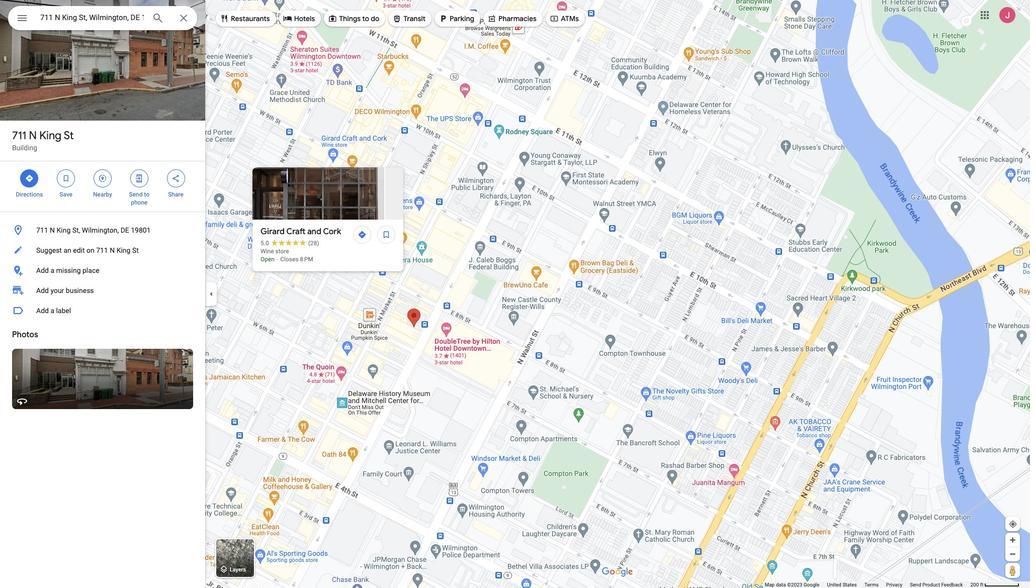 Task type: vqa. For each thing, say whether or not it's contained in the screenshot.


Task type: describe. For each thing, give the bounding box(es) containing it.
things
[[339, 14, 361, 23]]

711 N King St, Wilmington, DE 19801 field
[[8, 6, 197, 30]]

restaurants
[[231, 14, 270, 23]]


[[171, 173, 180, 184]]

map data ©2023 google
[[765, 582, 819, 588]]

200
[[970, 582, 979, 588]]

711 n king st, wilmington, de 19801
[[36, 226, 151, 234]]

19801
[[131, 226, 151, 234]]

king for st
[[39, 129, 61, 143]]

suggest an edit on 711 n king st button
[[0, 240, 205, 261]]

feedback
[[941, 582, 963, 588]]

united states
[[827, 582, 857, 588]]

8 pm
[[300, 256, 313, 263]]

map
[[765, 582, 775, 588]]

zoom out image
[[1009, 551, 1016, 558]]

cork
[[323, 227, 341, 237]]

wine store open ⋅ closes 8 pm
[[261, 248, 313, 263]]

terms
[[864, 582, 879, 588]]

add a label button
[[0, 301, 205, 321]]

send to phone
[[129, 191, 149, 206]]

5.0 stars 28 reviews image
[[261, 239, 319, 247]]

 button
[[8, 6, 36, 32]]

 atms
[[550, 13, 579, 24]]

show your location image
[[1008, 520, 1017, 529]]

save image
[[382, 230, 391, 239]]

business
[[66, 287, 94, 295]]

 search field
[[8, 6, 197, 32]]


[[439, 13, 448, 24]]

terms button
[[864, 582, 879, 588]]

open
[[261, 256, 275, 263]]

©2023
[[787, 582, 802, 588]]


[[98, 173, 107, 184]]

and
[[307, 227, 321, 237]]

share
[[168, 191, 184, 198]]

hotels
[[294, 14, 315, 23]]

save
[[60, 191, 72, 198]]

store
[[275, 248, 289, 255]]

send product feedback button
[[910, 582, 963, 588]]

show street view coverage image
[[1005, 563, 1020, 578]]

add for add your business
[[36, 287, 49, 295]]

2 horizontal spatial 711
[[96, 246, 108, 254]]

n for st
[[29, 129, 37, 143]]

photo image
[[252, 167, 384, 220]]

711 n king st, wilmington, de 19801 button
[[0, 220, 205, 240]]

 hotels
[[283, 13, 315, 24]]

transit
[[404, 14, 426, 23]]

n for st,
[[50, 226, 55, 234]]


[[283, 13, 292, 24]]

united states button
[[827, 582, 857, 588]]

edit
[[73, 246, 85, 254]]


[[16, 11, 28, 25]]

200 ft button
[[970, 582, 1019, 588]]

add for add a label
[[36, 307, 49, 315]]

place
[[82, 267, 99, 275]]

privacy button
[[886, 582, 902, 588]]

⋅
[[276, 256, 279, 263]]

zoom in image
[[1009, 537, 1016, 544]]

phone
[[131, 199, 148, 206]]

711 n king st building
[[12, 129, 74, 152]]

suggest an edit on 711 n king st
[[36, 246, 139, 254]]

 parking
[[439, 13, 474, 24]]

send for send product feedback
[[910, 582, 921, 588]]

google
[[804, 582, 819, 588]]

5.0
[[261, 240, 269, 247]]

add a missing place
[[36, 267, 99, 275]]

wine store element
[[261, 248, 289, 255]]

 restaurants
[[220, 13, 270, 24]]

de
[[121, 226, 129, 234]]

2 vertical spatial king
[[116, 246, 130, 254]]

girard
[[261, 227, 285, 237]]

united
[[827, 582, 841, 588]]

building
[[12, 144, 37, 152]]



Task type: locate. For each thing, give the bounding box(es) containing it.
send product feedback
[[910, 582, 963, 588]]

add down suggest
[[36, 267, 49, 275]]

label
[[56, 307, 71, 315]]

closes
[[280, 256, 299, 263]]

n right on
[[110, 246, 115, 254]]

0 vertical spatial n
[[29, 129, 37, 143]]

your
[[50, 287, 64, 295]]

add inside add a label button
[[36, 307, 49, 315]]

0 vertical spatial to
[[362, 14, 369, 23]]

1 a from the top
[[50, 267, 54, 275]]

a for label
[[50, 307, 54, 315]]

1 vertical spatial send
[[910, 582, 921, 588]]

actions for 711 n king st region
[[0, 161, 205, 212]]

wilmington,
[[82, 226, 119, 234]]

2 a from the top
[[50, 307, 54, 315]]


[[328, 13, 337, 24]]

suggest
[[36, 246, 62, 254]]

1 horizontal spatial send
[[910, 582, 921, 588]]

711 right on
[[96, 246, 108, 254]]


[[135, 173, 144, 184]]

send inside button
[[910, 582, 921, 588]]

a
[[50, 267, 54, 275], [50, 307, 54, 315]]

a inside add a label button
[[50, 307, 54, 315]]

1 vertical spatial a
[[50, 307, 54, 315]]

711 up "building"
[[12, 129, 26, 143]]

2 vertical spatial add
[[36, 307, 49, 315]]

1 horizontal spatial 711
[[36, 226, 48, 234]]

0 vertical spatial 711
[[12, 129, 26, 143]]

craft
[[286, 227, 305, 237]]

footer containing map data ©2023 google
[[765, 582, 970, 588]]

n inside suggest an edit on 711 n king st button
[[110, 246, 115, 254]]

nearby
[[93, 191, 112, 198]]

to inside  things to do
[[362, 14, 369, 23]]

0 vertical spatial king
[[39, 129, 61, 143]]

send for send to phone
[[129, 191, 143, 198]]

711 up suggest
[[36, 226, 48, 234]]

to up phone
[[144, 191, 149, 198]]

add your business link
[[0, 281, 205, 301]]

1 vertical spatial add
[[36, 287, 49, 295]]

a inside add a missing place button
[[50, 267, 54, 275]]

711 n king st main content
[[0, 0, 205, 588]]

on
[[86, 246, 94, 254]]

 pharmacies
[[487, 13, 537, 24]]

add for add a missing place
[[36, 267, 49, 275]]


[[487, 13, 496, 24]]

0 vertical spatial send
[[129, 191, 143, 198]]

2 vertical spatial n
[[110, 246, 115, 254]]

atms
[[561, 14, 579, 23]]

add inside add your business "link"
[[36, 287, 49, 295]]

0 vertical spatial a
[[50, 267, 54, 275]]

ft
[[980, 582, 984, 588]]

add a missing place button
[[0, 261, 205, 281]]

a left label
[[50, 307, 54, 315]]

wine
[[261, 248, 274, 255]]

3 add from the top
[[36, 307, 49, 315]]

data
[[776, 582, 786, 588]]

none field inside 711 n king st, wilmington, de 19801 field
[[40, 12, 144, 24]]

1 horizontal spatial n
[[50, 226, 55, 234]]

king inside the 711 n king st building
[[39, 129, 61, 143]]

add
[[36, 267, 49, 275], [36, 287, 49, 295], [36, 307, 49, 315]]

a for missing
[[50, 267, 54, 275]]

711 for st,
[[36, 226, 48, 234]]

711 inside the 711 n king st building
[[12, 129, 26, 143]]

to inside send to phone
[[144, 191, 149, 198]]

layers
[[230, 567, 246, 574]]

1 horizontal spatial to
[[362, 14, 369, 23]]

photos
[[12, 330, 38, 340]]


[[220, 13, 229, 24]]

1 vertical spatial to
[[144, 191, 149, 198]]

st,
[[72, 226, 80, 234]]


[[61, 173, 71, 184]]

1 vertical spatial n
[[50, 226, 55, 234]]

parking
[[450, 14, 474, 23]]

0 horizontal spatial to
[[144, 191, 149, 198]]

king left 'st,'
[[57, 226, 71, 234]]

0 horizontal spatial send
[[129, 191, 143, 198]]

send left "product"
[[910, 582, 921, 588]]

711 for st
[[12, 129, 26, 143]]

product
[[922, 582, 940, 588]]

0 horizontal spatial 711
[[12, 129, 26, 143]]

to left do
[[362, 14, 369, 23]]

girard craft and cork tooltip
[[252, 167, 1030, 272]]

1 add from the top
[[36, 267, 49, 275]]

a left the missing
[[50, 267, 54, 275]]

711
[[12, 129, 26, 143], [36, 226, 48, 234], [96, 246, 108, 254]]

st down 19801
[[132, 246, 139, 254]]

1 vertical spatial st
[[132, 246, 139, 254]]

n inside the 711 n king st building
[[29, 129, 37, 143]]

directions image
[[358, 230, 367, 239]]

girard craft and cork element
[[261, 226, 341, 238]]

None field
[[40, 12, 144, 24]]

collapse side panel image
[[206, 289, 217, 300]]

add left label
[[36, 307, 49, 315]]

to
[[362, 14, 369, 23], [144, 191, 149, 198]]

add inside add a missing place button
[[36, 267, 49, 275]]

pharmacies
[[498, 14, 537, 23]]

 things to do
[[328, 13, 379, 24]]

send inside send to phone
[[129, 191, 143, 198]]

200 ft
[[970, 582, 984, 588]]

2 add from the top
[[36, 287, 49, 295]]

footer inside google maps element
[[765, 582, 970, 588]]


[[392, 13, 402, 24]]

1 vertical spatial 711
[[36, 226, 48, 234]]

add a label
[[36, 307, 71, 315]]

footer
[[765, 582, 970, 588]]

add your business
[[36, 287, 94, 295]]

girard craft and cork
[[261, 227, 341, 237]]

n
[[29, 129, 37, 143], [50, 226, 55, 234], [110, 246, 115, 254]]

king up 
[[39, 129, 61, 143]]

n up "building"
[[29, 129, 37, 143]]

king down de
[[116, 246, 130, 254]]

king for st,
[[57, 226, 71, 234]]

send up phone
[[129, 191, 143, 198]]

(28)
[[308, 240, 319, 247]]

2 vertical spatial 711
[[96, 246, 108, 254]]


[[550, 13, 559, 24]]

do
[[371, 14, 379, 23]]

0 vertical spatial add
[[36, 267, 49, 275]]

1 horizontal spatial st
[[132, 246, 139, 254]]

st
[[64, 129, 74, 143], [132, 246, 139, 254]]

send
[[129, 191, 143, 198], [910, 582, 921, 588]]

0 horizontal spatial st
[[64, 129, 74, 143]]

an
[[64, 246, 71, 254]]

google account: james peterson  
(james.peterson1902@gmail.com) image
[[999, 7, 1015, 23]]

0 horizontal spatial n
[[29, 129, 37, 143]]

n inside 711 n king st, wilmington, de 19801 button
[[50, 226, 55, 234]]

add left your
[[36, 287, 49, 295]]

states
[[843, 582, 857, 588]]

2 horizontal spatial n
[[110, 246, 115, 254]]

st inside the 711 n king st building
[[64, 129, 74, 143]]

st up 
[[64, 129, 74, 143]]

directions
[[16, 191, 43, 198]]

privacy
[[886, 582, 902, 588]]

n up suggest
[[50, 226, 55, 234]]


[[25, 173, 34, 184]]

missing
[[56, 267, 81, 275]]

0 vertical spatial st
[[64, 129, 74, 143]]

google maps element
[[0, 0, 1030, 588]]

1 vertical spatial king
[[57, 226, 71, 234]]

king
[[39, 129, 61, 143], [57, 226, 71, 234], [116, 246, 130, 254]]

 transit
[[392, 13, 426, 24]]

st inside button
[[132, 246, 139, 254]]



